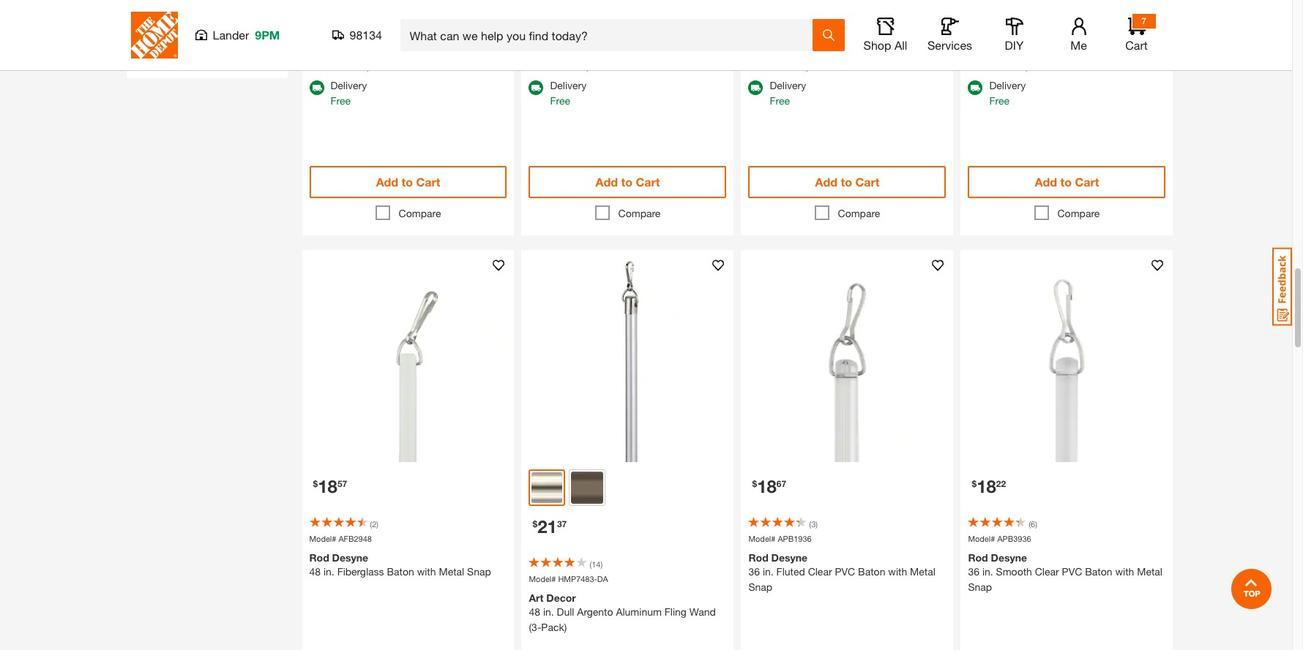 Task type: locate. For each thing, give the bounding box(es) containing it.
clear inside "rod desyne 36 in. fluted clear pvc baton with metal snap"
[[808, 566, 832, 579]]

delivery right available shipping icon
[[770, 79, 806, 91]]

4 ship from the left
[[1012, 59, 1032, 72]]

( up the apb3936
[[1029, 520, 1031, 529]]

delivery free down "diy"
[[989, 79, 1026, 107]]

available for pickup image for third available shipping image
[[968, 44, 983, 59]]

add to cart button for first available shipping image from left
[[309, 166, 507, 198]]

$ inside '$ 21 37'
[[533, 519, 538, 530]]

add to cart
[[376, 175, 440, 189], [596, 175, 660, 189], [815, 175, 880, 189], [1035, 175, 1099, 189]]

me
[[1071, 38, 1087, 52]]

1 pickup from the left
[[550, 42, 582, 55]]

clear for $ 18 22
[[1035, 566, 1059, 579]]

1 horizontal spatial pickup
[[770, 42, 801, 55]]

pickup for second available shipping image from right available for pickup icon
[[550, 42, 582, 55]]

shop all button
[[862, 18, 909, 53]]

0 horizontal spatial pvc
[[835, 566, 855, 579]]

add to cart for available shipping icon
[[815, 175, 880, 189]]

48 for 48 in. fiberglass baton with metal snap
[[309, 566, 321, 579]]

metal inside rod desyne 36 in. smooth clear pvc baton with metal snap
[[1137, 566, 1163, 579]]

1 baton from the left
[[387, 566, 414, 579]]

) for $ 18 22
[[1035, 520, 1037, 529]]

in. inside rod desyne 36 in. smooth clear pvc baton with metal snap
[[982, 566, 993, 579]]

3 delivery free from the left
[[770, 79, 806, 107]]

2
[[372, 520, 377, 529]]

free for first available shipping image from left
[[331, 94, 351, 107]]

4 delivery from the left
[[989, 79, 1026, 91]]

36 in. smooth clear pvc baton with metal snap image
[[961, 250, 1173, 463]]

3 store from the left
[[827, 59, 850, 72]]

cart 7
[[1126, 15, 1148, 52]]

$ inside $ 18 67
[[752, 479, 757, 490]]

3 compare from the left
[[838, 207, 880, 220]]

$ inside the $ 18 57
[[313, 479, 318, 490]]

desyne up fluted
[[771, 552, 808, 565]]

2 horizontal spatial 18
[[977, 477, 996, 497]]

1 horizontal spatial snap
[[749, 582, 773, 594]]

2 with from the left
[[888, 566, 907, 579]]

0 horizontal spatial baton
[[387, 566, 414, 579]]

3 with from the left
[[1115, 566, 1134, 579]]

2 metal from the left
[[910, 566, 936, 579]]

art decor 48 in. dull argento aluminum fling wand (3-pack)
[[529, 593, 716, 634]]

2 horizontal spatial with
[[1115, 566, 1134, 579]]

apb3936
[[997, 534, 1031, 544]]

diy button
[[991, 18, 1038, 53]]

0 horizontal spatial pickup free ship to store
[[550, 42, 630, 72]]

delivery free down what can we help you find today? search box
[[550, 79, 587, 107]]

2 pickup from the left
[[770, 42, 801, 55]]

rod down model# apb3936
[[968, 552, 988, 565]]

cart for third available shipping image
[[1075, 175, 1099, 189]]

(
[[370, 520, 372, 529], [809, 520, 811, 529], [1029, 520, 1031, 529], [590, 560, 592, 570]]

1 horizontal spatial pickup free ship to store
[[770, 42, 850, 72]]

1 18 from the left
[[318, 477, 337, 497]]

3 18 from the left
[[977, 477, 996, 497]]

4 compare from the left
[[1058, 207, 1100, 220]]

2 pickup free ship to store from the left
[[770, 42, 850, 72]]

36 for $ 18 67
[[749, 566, 760, 579]]

available shipping image
[[309, 81, 324, 95], [529, 81, 544, 95], [968, 81, 983, 95]]

pvc inside "rod desyne 36 in. fluted clear pvc baton with metal snap"
[[835, 566, 855, 579]]

0 horizontal spatial with
[[417, 566, 436, 579]]

compare for available shipping icon
[[838, 207, 880, 220]]

rod down model# apb1936
[[749, 552, 769, 565]]

with inside rod desyne 36 in. smooth clear pvc baton with metal snap
[[1115, 566, 1134, 579]]

36 left fluted
[[749, 566, 760, 579]]

delivery free
[[331, 79, 367, 107], [550, 79, 587, 107], [770, 79, 806, 107], [989, 79, 1026, 107]]

model#
[[309, 534, 336, 544], [749, 534, 776, 544], [968, 534, 995, 544], [529, 575, 556, 584]]

dull
[[557, 607, 574, 619]]

18 up model# apb3936
[[977, 477, 996, 497]]

in.
[[324, 566, 334, 579], [763, 566, 774, 579], [982, 566, 993, 579], [543, 607, 554, 619]]

with
[[417, 566, 436, 579], [888, 566, 907, 579], [1115, 566, 1134, 579]]

to
[[376, 59, 385, 72], [595, 59, 604, 72], [815, 59, 824, 72], [1034, 59, 1044, 72], [402, 175, 413, 189], [621, 175, 633, 189], [841, 175, 852, 189], [1061, 175, 1072, 189]]

0 horizontal spatial rod
[[309, 552, 329, 565]]

in. inside "rod desyne 36 in. fluted clear pvc baton with metal snap"
[[763, 566, 774, 579]]

rod
[[309, 552, 329, 565], [749, 552, 769, 565], [968, 552, 988, 565]]

0 horizontal spatial pickup
[[550, 42, 582, 55]]

1 available for pickup image from the left
[[529, 44, 544, 59]]

desyne for $ 18 67
[[771, 552, 808, 565]]

36 in. fluted clear pvc baton with metal snap image
[[741, 250, 954, 463]]

1 with from the left
[[417, 566, 436, 579]]

21
[[538, 517, 557, 537]]

1 horizontal spatial available for pickup image
[[968, 44, 983, 59]]

in. left smooth
[[982, 566, 993, 579]]

1 horizontal spatial 18
[[757, 477, 777, 497]]

baton inside "rod desyne 36 in. fluted clear pvc baton with metal snap"
[[858, 566, 886, 579]]

ship for available shipping icon
[[793, 59, 812, 72]]

pinch
[[164, 18, 190, 31]]

- view less link
[[134, 40, 280, 71]]

2 pvc from the left
[[1062, 566, 1082, 579]]

36 for $ 18 22
[[968, 566, 980, 579]]

art
[[529, 593, 544, 605]]

2 desyne from the left
[[771, 552, 808, 565]]

rod inside "rod desyne 36 in. fluted clear pvc baton with metal snap"
[[749, 552, 769, 565]]

shop
[[864, 38, 891, 52]]

67
[[777, 479, 787, 490]]

1 36 from the left
[[749, 566, 760, 579]]

What can we help you find today? search field
[[410, 20, 812, 51]]

2 add from the left
[[596, 175, 618, 189]]

4 add from the left
[[1035, 175, 1057, 189]]

4 delivery free from the left
[[989, 79, 1026, 107]]

2 store from the left
[[607, 59, 630, 72]]

in. left fluted
[[763, 566, 774, 579]]

$ for $ 18 67
[[752, 479, 757, 490]]

delivery
[[331, 79, 367, 91], [550, 79, 587, 91], [770, 79, 806, 91], [989, 79, 1026, 91]]

3 ship from the left
[[793, 59, 812, 72]]

desyne up smooth
[[991, 552, 1027, 565]]

delivery down "diy"
[[989, 79, 1026, 91]]

$ 21 37
[[533, 517, 567, 537]]

argento
[[577, 607, 613, 619]]

$ left the 57
[[313, 479, 318, 490]]

desyne inside rod desyne 48 in. fiberglass baton with metal snap
[[332, 552, 368, 565]]

1 horizontal spatial pvc
[[1062, 566, 1082, 579]]

2 baton from the left
[[858, 566, 886, 579]]

desyne inside "rod desyne 36 in. fluted clear pvc baton with metal snap"
[[771, 552, 808, 565]]

$
[[313, 479, 318, 490], [752, 479, 757, 490], [972, 479, 977, 490], [533, 519, 538, 530]]

pinch pleat draperies
[[164, 18, 261, 31]]

snap
[[467, 566, 491, 579], [749, 582, 773, 594], [968, 582, 992, 594]]

0 horizontal spatial snap
[[467, 566, 491, 579]]

) for $ 18 67
[[816, 520, 818, 529]]

2 36 from the left
[[968, 566, 980, 579]]

( for $ 18 67
[[809, 520, 811, 529]]

metal
[[439, 566, 464, 579], [910, 566, 936, 579], [1137, 566, 1163, 579]]

1 horizontal spatial clear
[[1035, 566, 1059, 579]]

48
[[309, 566, 321, 579], [529, 607, 540, 619]]

36 inside rod desyne 36 in. smooth clear pvc baton with metal snap
[[968, 566, 980, 579]]

$ inside "$ 18 22"
[[972, 479, 977, 490]]

0 horizontal spatial 18
[[318, 477, 337, 497]]

2 ship from the left
[[573, 59, 592, 72]]

baton inside rod desyne 36 in. smooth clear pvc baton with metal snap
[[1085, 566, 1113, 579]]

3 metal from the left
[[1137, 566, 1163, 579]]

pvc right fluted
[[835, 566, 855, 579]]

in. up pack) on the left bottom of page
[[543, 607, 554, 619]]

0 horizontal spatial clear
[[808, 566, 832, 579]]

2 add to cart from the left
[[596, 175, 660, 189]]

free ship to store
[[331, 59, 411, 72]]

me button
[[1055, 18, 1102, 53]]

3 add to cart button from the left
[[749, 166, 946, 198]]

2 clear from the left
[[1035, 566, 1059, 579]]

48 inside art decor 48 in. dull argento aluminum fling wand (3-pack)
[[529, 607, 540, 619]]

2 add to cart button from the left
[[529, 166, 727, 198]]

18 up model# apb1936
[[757, 477, 777, 497]]

model# left afb2948
[[309, 534, 336, 544]]

diy
[[1005, 38, 1024, 52]]

2 horizontal spatial rod
[[968, 552, 988, 565]]

1 vertical spatial 48
[[529, 607, 540, 619]]

2 horizontal spatial baton
[[1085, 566, 1113, 579]]

all
[[895, 38, 907, 52]]

delivery for second available shipping image from right
[[550, 79, 587, 91]]

rod for $ 18 67
[[749, 552, 769, 565]]

48 inside rod desyne 48 in. fiberglass baton with metal snap
[[309, 566, 321, 579]]

1 pvc from the left
[[835, 566, 855, 579]]

2 delivery free from the left
[[550, 79, 587, 107]]

available for pickup image
[[529, 44, 544, 59], [968, 44, 983, 59]]

2 compare from the left
[[618, 207, 661, 220]]

48 down model# afb2948
[[309, 566, 321, 579]]

store
[[388, 59, 411, 72], [607, 59, 630, 72], [827, 59, 850, 72], [1046, 59, 1069, 72]]

desyne inside rod desyne 36 in. smooth clear pvc baton with metal snap
[[991, 552, 1027, 565]]

add to cart for first available shipping image from left
[[376, 175, 440, 189]]

1 pickup free ship to store from the left
[[550, 42, 630, 72]]

1 clear from the left
[[808, 566, 832, 579]]

delivery down what can we help you find today? search box
[[550, 79, 587, 91]]

98134
[[350, 28, 382, 42]]

2 delivery from the left
[[550, 79, 587, 91]]

1 add to cart from the left
[[376, 175, 440, 189]]

pickup free ship to store for third available shipping image
[[989, 42, 1069, 72]]

2 horizontal spatial available shipping image
[[968, 81, 983, 95]]

pvc
[[835, 566, 855, 579], [1062, 566, 1082, 579]]

rod desyne 36 in. smooth clear pvc baton with metal snap
[[968, 552, 1163, 594]]

clear right fluted
[[808, 566, 832, 579]]

model# left the apb3936
[[968, 534, 995, 544]]

0 vertical spatial 48
[[309, 566, 321, 579]]

1 horizontal spatial baton
[[858, 566, 886, 579]]

1 rod from the left
[[309, 552, 329, 565]]

free for available for pickup image
[[770, 59, 790, 72]]

1 horizontal spatial with
[[888, 566, 907, 579]]

36 left smooth
[[968, 566, 980, 579]]

$ 18 67
[[752, 477, 787, 497]]

48 down art
[[529, 607, 540, 619]]

18 up model# afb2948
[[318, 477, 337, 497]]

in. left "fiberglass"
[[324, 566, 334, 579]]

7
[[1142, 15, 1146, 26]]

free
[[331, 59, 351, 72], [550, 59, 570, 72], [770, 59, 790, 72], [989, 59, 1010, 72], [331, 94, 351, 107], [550, 94, 570, 107], [770, 94, 790, 107], [989, 94, 1010, 107]]

2 rod from the left
[[749, 552, 769, 565]]

compare
[[399, 207, 441, 220], [618, 207, 661, 220], [838, 207, 880, 220], [1058, 207, 1100, 220]]

2 18 from the left
[[757, 477, 777, 497]]

snap inside rod desyne 36 in. smooth clear pvc baton with metal snap
[[968, 582, 992, 594]]

2 available for pickup image from the left
[[968, 44, 983, 59]]

0 horizontal spatial available for pickup image
[[529, 44, 544, 59]]

model# for $ 18 67
[[749, 534, 776, 544]]

3 delivery from the left
[[770, 79, 806, 91]]

3 add from the left
[[815, 175, 838, 189]]

2 horizontal spatial pickup free ship to store
[[989, 42, 1069, 72]]

compare for third available shipping image
[[1058, 207, 1100, 220]]

3 rod from the left
[[968, 552, 988, 565]]

pickup free ship to store
[[550, 42, 630, 72], [770, 42, 850, 72], [989, 42, 1069, 72]]

( up afb2948
[[370, 520, 372, 529]]

ship
[[354, 59, 373, 72], [573, 59, 592, 72], [793, 59, 812, 72], [1012, 59, 1032, 72]]

rod inside rod desyne 48 in. fiberglass baton with metal snap
[[309, 552, 329, 565]]

fluted
[[777, 566, 805, 579]]

desyne
[[332, 552, 368, 565], [771, 552, 808, 565], [991, 552, 1027, 565]]

in. inside art decor 48 in. dull argento aluminum fling wand (3-pack)
[[543, 607, 554, 619]]

1 horizontal spatial metal
[[910, 566, 936, 579]]

1 compare from the left
[[399, 207, 441, 220]]

pvc right smooth
[[1062, 566, 1082, 579]]

1 horizontal spatial 48
[[529, 607, 540, 619]]

4 add to cart from the left
[[1035, 175, 1099, 189]]

clear
[[808, 566, 832, 579], [1035, 566, 1059, 579]]

1 metal from the left
[[439, 566, 464, 579]]

delivery free down free ship to store
[[331, 79, 367, 107]]

metal for $ 18 67
[[910, 566, 936, 579]]

da
[[597, 575, 608, 584]]

compare for second available shipping image from right
[[618, 207, 661, 220]]

metal for $ 18 22
[[1137, 566, 1163, 579]]

( up 'apb1936'
[[809, 520, 811, 529]]

clear right smooth
[[1035, 566, 1059, 579]]

rod down model# afb2948
[[309, 552, 329, 565]]

baton
[[387, 566, 414, 579], [858, 566, 886, 579], [1085, 566, 1113, 579]]

4 store from the left
[[1046, 59, 1069, 72]]

0 horizontal spatial metal
[[439, 566, 464, 579]]

3 pickup free ship to store from the left
[[989, 42, 1069, 72]]

3 pickup from the left
[[989, 42, 1021, 55]]

snap inside "rod desyne 36 in. fluted clear pvc baton with metal snap"
[[749, 582, 773, 594]]

in. inside rod desyne 48 in. fiberglass baton with metal snap
[[324, 566, 334, 579]]

pvc for $ 18 67
[[835, 566, 855, 579]]

4 add to cart button from the left
[[968, 166, 1166, 198]]

delivery for third available shipping image
[[989, 79, 1026, 91]]

clear inside rod desyne 36 in. smooth clear pvc baton with metal snap
[[1035, 566, 1059, 579]]

( 3 )
[[809, 520, 818, 529]]

rod inside rod desyne 36 in. smooth clear pvc baton with metal snap
[[968, 552, 988, 565]]

delivery free right available shipping icon
[[770, 79, 806, 107]]

cart for available shipping icon
[[855, 175, 880, 189]]

1 horizontal spatial desyne
[[771, 552, 808, 565]]

cart
[[1126, 38, 1148, 52], [416, 175, 440, 189], [636, 175, 660, 189], [855, 175, 880, 189], [1075, 175, 1099, 189]]

pvc inside rod desyne 36 in. smooth clear pvc baton with metal snap
[[1062, 566, 1082, 579]]

0 horizontal spatial desyne
[[332, 552, 368, 565]]

services button
[[927, 18, 973, 53]]

36
[[749, 566, 760, 579], [968, 566, 980, 579]]

0 horizontal spatial 36
[[749, 566, 760, 579]]

1 add from the left
[[376, 175, 398, 189]]

delivery down free ship to store
[[331, 79, 367, 91]]

3 add to cart from the left
[[815, 175, 880, 189]]

1 add to cart button from the left
[[309, 166, 507, 198]]

model# left 'apb1936'
[[749, 534, 776, 544]]

add
[[376, 175, 398, 189], [596, 175, 618, 189], [815, 175, 838, 189], [1035, 175, 1057, 189]]

rod desyne 48 in. fiberglass baton with metal snap
[[309, 552, 491, 579]]

$ left 37
[[533, 519, 538, 530]]

1 horizontal spatial rod
[[749, 552, 769, 565]]

with inside "rod desyne 36 in. fluted clear pvc baton with metal snap"
[[888, 566, 907, 579]]

3 baton from the left
[[1085, 566, 1113, 579]]

$ left '22'
[[972, 479, 977, 490]]

36 inside "rod desyne 36 in. fluted clear pvc baton with metal snap"
[[749, 566, 760, 579]]

metal inside "rod desyne 36 in. fluted clear pvc baton with metal snap"
[[910, 566, 936, 579]]

store for second available shipping image from right
[[607, 59, 630, 72]]

1 horizontal spatial 36
[[968, 566, 980, 579]]

1 horizontal spatial available shipping image
[[529, 81, 544, 95]]

3 desyne from the left
[[991, 552, 1027, 565]]

2 horizontal spatial pickup
[[989, 42, 1021, 55]]

bronze image
[[571, 472, 604, 504]]

2 horizontal spatial snap
[[968, 582, 992, 594]]

$ left 67
[[752, 479, 757, 490]]

2 horizontal spatial desyne
[[991, 552, 1027, 565]]

fiberglass
[[337, 566, 384, 579]]

1 delivery from the left
[[331, 79, 367, 91]]

view
[[149, 49, 170, 62]]

clear for $ 18 67
[[808, 566, 832, 579]]

( 6 )
[[1029, 520, 1037, 529]]

18
[[318, 477, 337, 497], [757, 477, 777, 497], [977, 477, 996, 497]]

desyne up "fiberglass"
[[332, 552, 368, 565]]

6
[[1031, 520, 1035, 529]]

shop all
[[864, 38, 907, 52]]

add to cart button
[[309, 166, 507, 198], [529, 166, 727, 198], [749, 166, 946, 198], [968, 166, 1166, 198]]

lander
[[213, 28, 249, 42]]

)
[[377, 520, 378, 529], [816, 520, 818, 529], [1035, 520, 1037, 529], [601, 560, 603, 570]]

free for available for pickup icon corresponding to third available shipping image
[[989, 59, 1010, 72]]

snap for $ 18 67
[[749, 582, 773, 594]]

free for available shipping icon
[[770, 94, 790, 107]]

pvc for $ 18 22
[[1062, 566, 1082, 579]]

1 desyne from the left
[[332, 552, 368, 565]]

0 horizontal spatial available shipping image
[[309, 81, 324, 95]]

57
[[337, 479, 347, 490]]

pickup
[[550, 42, 582, 55], [770, 42, 801, 55], [989, 42, 1021, 55]]

0 horizontal spatial 48
[[309, 566, 321, 579]]

2 horizontal spatial metal
[[1137, 566, 1163, 579]]

add for second available shipping image from right
[[596, 175, 618, 189]]

-
[[142, 49, 146, 62]]



Task type: describe. For each thing, give the bounding box(es) containing it.
baton for $ 18 67
[[858, 566, 886, 579]]

pickup for available for pickup icon corresponding to third available shipping image
[[989, 42, 1021, 55]]

metal inside rod desyne 48 in. fiberglass baton with metal snap
[[439, 566, 464, 579]]

lander 9pm
[[213, 28, 280, 42]]

aluminum
[[616, 607, 662, 619]]

( 2 )
[[370, 520, 378, 529]]

add for third available shipping image
[[1035, 175, 1057, 189]]

baton for $ 18 22
[[1085, 566, 1113, 579]]

$ for $ 21 37
[[533, 519, 538, 530]]

pinch pleat draperies link
[[164, 18, 261, 31]]

1 ship from the left
[[354, 59, 373, 72]]

store for available shipping icon
[[827, 59, 850, 72]]

$ 18 57
[[313, 477, 347, 497]]

model# for $ 18 22
[[968, 534, 995, 544]]

pickup free ship to store for available shipping icon
[[770, 42, 850, 72]]

with for $ 18 22
[[1115, 566, 1134, 579]]

snap inside rod desyne 48 in. fiberglass baton with metal snap
[[467, 566, 491, 579]]

pack)
[[541, 622, 567, 634]]

delivery for available shipping icon
[[770, 79, 806, 91]]

available shipping image
[[749, 81, 763, 95]]

( for $ 18 57
[[370, 520, 372, 529]]

model# for $ 18 57
[[309, 534, 336, 544]]

) for $ 18 57
[[377, 520, 378, 529]]

$ 18 22
[[972, 477, 1006, 497]]

snap for $ 18 22
[[968, 582, 992, 594]]

fling
[[665, 607, 687, 619]]

compare for first available shipping image from left
[[399, 207, 441, 220]]

rod for $ 18 57
[[309, 552, 329, 565]]

add to cart button for second available shipping image from right
[[529, 166, 727, 198]]

services
[[928, 38, 972, 52]]

draperies
[[218, 18, 261, 31]]

pickup free ship to store for second available shipping image from right
[[550, 42, 630, 72]]

delivery for first available shipping image from left
[[331, 79, 367, 91]]

ship for third available shipping image
[[1012, 59, 1032, 72]]

2 available shipping image from the left
[[529, 81, 544, 95]]

decor
[[546, 593, 576, 605]]

cart for second available shipping image from right
[[636, 175, 660, 189]]

in. for $ 18 67
[[763, 566, 774, 579]]

( up the hmp7483-
[[590, 560, 592, 570]]

9pm
[[255, 28, 280, 42]]

22
[[996, 479, 1006, 490]]

add to cart button for third available shipping image
[[968, 166, 1166, 198]]

add for available shipping icon
[[815, 175, 838, 189]]

98134 button
[[332, 28, 383, 42]]

hmp7483-
[[558, 575, 597, 584]]

model# apb3936
[[968, 534, 1031, 544]]

less
[[173, 49, 194, 62]]

model# afb2948
[[309, 534, 372, 544]]

model# hmp7483-da
[[529, 575, 608, 584]]

in. for $ 18 22
[[982, 566, 993, 579]]

1 delivery free from the left
[[331, 79, 367, 107]]

available for pickup image for second available shipping image from right
[[529, 44, 544, 59]]

the home depot logo image
[[131, 12, 178, 59]]

14
[[592, 560, 601, 570]]

add to cart button for available shipping icon
[[749, 166, 946, 198]]

afb2948
[[339, 534, 372, 544]]

desyne for $ 18 22
[[991, 552, 1027, 565]]

18 for $ 18 22
[[977, 477, 996, 497]]

48 in. fiberglass baton with metal snap image
[[302, 250, 514, 463]]

pleat
[[192, 18, 215, 31]]

pickup for available for pickup image
[[770, 42, 801, 55]]

add for first available shipping image from left
[[376, 175, 398, 189]]

ship for second available shipping image from right
[[573, 59, 592, 72]]

18 for $ 18 57
[[318, 477, 337, 497]]

wand
[[690, 607, 716, 619]]

1 store from the left
[[388, 59, 411, 72]]

add to cart for third available shipping image
[[1035, 175, 1099, 189]]

$ for $ 18 22
[[972, 479, 977, 490]]

silver image
[[532, 473, 563, 504]]

model# apb1936
[[749, 534, 812, 544]]

rod desyne 36 in. fluted clear pvc baton with metal snap
[[749, 552, 936, 594]]

48 in. dull argento aluminum fling wand (3-pack) image
[[522, 250, 734, 463]]

rod for $ 18 22
[[968, 552, 988, 565]]

37
[[557, 519, 567, 530]]

available for pickup image
[[749, 44, 763, 59]]

48 for 48 in. dull argento aluminum fling wand (3-pack)
[[529, 607, 540, 619]]

add to cart for second available shipping image from right
[[596, 175, 660, 189]]

(3-
[[529, 622, 541, 634]]

model# up art
[[529, 575, 556, 584]]

in. for $ 18 57
[[324, 566, 334, 579]]

- view less
[[142, 49, 194, 62]]

cart for first available shipping image from left
[[416, 175, 440, 189]]

18 for $ 18 67
[[757, 477, 777, 497]]

( for $ 18 22
[[1029, 520, 1031, 529]]

1 available shipping image from the left
[[309, 81, 324, 95]]

apb1936
[[778, 534, 812, 544]]

3 available shipping image from the left
[[968, 81, 983, 95]]

$ for $ 18 57
[[313, 479, 318, 490]]

feedback link image
[[1272, 247, 1292, 327]]

baton inside rod desyne 48 in. fiberglass baton with metal snap
[[387, 566, 414, 579]]

( 14 )
[[590, 560, 603, 570]]

3
[[811, 520, 816, 529]]

desyne for $ 18 57
[[332, 552, 368, 565]]

smooth
[[996, 566, 1032, 579]]

with inside rod desyne 48 in. fiberglass baton with metal snap
[[417, 566, 436, 579]]

free for second available shipping image from right available for pickup icon
[[550, 59, 570, 72]]

store for third available shipping image
[[1046, 59, 1069, 72]]

free for second available shipping image from right
[[550, 94, 570, 107]]

with for $ 18 67
[[888, 566, 907, 579]]

free for third available shipping image
[[989, 94, 1010, 107]]



Task type: vqa. For each thing, say whether or not it's contained in the screenshot.
Verification on the bottom left of page
no



